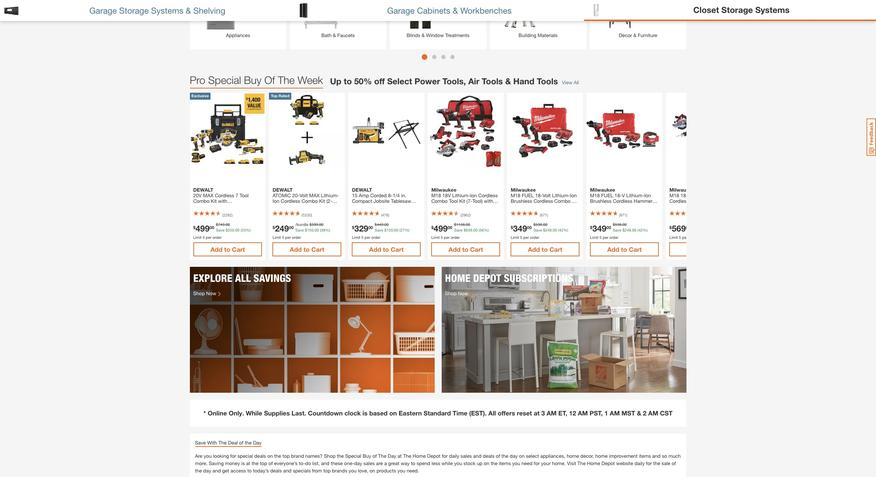Task type: vqa. For each thing, say whether or not it's contained in the screenshot.


Task type: locate. For each thing, give the bounding box(es) containing it.
1 horizontal spatial systems
[[756, 5, 790, 15]]

%) for add to cart button within 4 / 16 group
[[484, 228, 489, 233]]

day up great
[[388, 453, 397, 459]]

4 per from the left
[[444, 235, 450, 240]]

compact
[[352, 198, 373, 204], [363, 204, 383, 210]]

2 598 from the left
[[616, 222, 622, 227]]

add to cart button inside 1 / 16 group
[[193, 243, 262, 257]]

0 horizontal spatial home
[[567, 453, 580, 459]]

4 am from the left
[[649, 410, 659, 417]]

add inside 4 / 16 group
[[449, 246, 461, 253]]

add to cart button inside 4 / 16 group
[[432, 243, 501, 257]]

now left caret image
[[206, 291, 216, 296]]

at left 3
[[534, 410, 540, 417]]

top up today's
[[260, 461, 267, 467]]

0 horizontal spatial sales
[[364, 461, 375, 467]]

day up love,
[[354, 461, 362, 467]]

save inside $ 499 00 $ 749 . 00 save $ 250 . 00 ( 33 %) limit 5 per order
[[216, 228, 225, 233]]

one-
[[344, 461, 354, 467]]

1 horizontal spatial $ 349 00 $ 598 . 00 save $ 249 . 00 ( 42 %) limit 5 per order
[[591, 222, 648, 240]]

home
[[567, 453, 580, 459], [596, 453, 608, 459]]

milwaukee link inside 4 / 16 group
[[432, 187, 501, 204]]

1 598 from the left
[[536, 222, 543, 227]]

systems for garage storage systems & shelving
[[151, 5, 184, 15]]

select
[[526, 453, 539, 459]]

0 vertical spatial items
[[640, 453, 652, 459]]

corded
[[371, 193, 387, 198]]

home up spend at the left bottom
[[413, 453, 426, 459]]

and
[[474, 453, 482, 459], [653, 453, 661, 459], [321, 461, 330, 467], [213, 468, 221, 474], [283, 468, 292, 474]]

of up today's
[[269, 461, 273, 467]]

1 horizontal spatial all
[[574, 79, 580, 85]]

5
[[203, 235, 205, 240], [282, 235, 284, 240], [362, 235, 364, 240], [441, 235, 443, 240], [521, 235, 523, 240], [600, 235, 602, 240], [680, 235, 682, 240]]

2 hero image from the left
[[442, 267, 687, 393]]

4 milwaukee from the left
[[670, 187, 695, 193]]

4 add to cart button from the left
[[432, 243, 501, 257]]

home down decor,
[[588, 461, 601, 467]]

reset
[[517, 410, 533, 417]]

on right love,
[[370, 468, 376, 474]]

2 871 from the left
[[621, 213, 627, 217]]

4 limit from the left
[[432, 235, 440, 240]]

5 order from the left
[[531, 235, 540, 240]]

offers
[[498, 410, 516, 417]]

add for add to cart button in 3 / 16 group
[[370, 246, 382, 253]]

at for 3
[[534, 410, 540, 417]]

add for add to cart button inside 6 / 16 group
[[608, 246, 620, 253]]

day inside "are you looking for special deals on the top brand names? shop the special buy of the day at the home depot for daily sales and deals of the day on select appliances, home decor, home improvement items and so much more. saving money is at the top of everyone's to-do list, and these one-day sales are a great way to spend less while you stock up on the items you need for your home. visit the home depot website daily for the sale of the day and get access to today's deals and specials from top brands you love, on products you need."
[[388, 453, 397, 459]]

order inside 6 / 16 group
[[610, 235, 619, 240]]

0 horizontal spatial 349
[[514, 224, 528, 234]]

1 horizontal spatial shop now
[[445, 291, 468, 296]]

0 horizontal spatial 249
[[275, 224, 289, 234]]

1 horizontal spatial garage
[[388, 5, 415, 15]]

1 horizontal spatial dewalt link
[[273, 187, 342, 204]]

for up the while
[[442, 453, 448, 459]]

0 horizontal spatial at
[[246, 461, 251, 467]]

1 horizontal spatial sales
[[461, 453, 472, 459]]

1 vertical spatial special
[[345, 453, 362, 459]]

order inside the 7 / 16 group
[[689, 235, 699, 240]]

1 horizontal spatial now
[[458, 291, 468, 296]]

7 add to cart from the left
[[687, 246, 722, 253]]

to inside 3 / 16 group
[[383, 246, 389, 253]]

dewalt inside 1 / 16 group
[[193, 187, 213, 193]]

1 shop now from the left
[[193, 291, 216, 296]]

appliances link
[[200, 0, 276, 39]]

home
[[445, 272, 471, 285]]

1 horizontal spatial ( 871 )
[[620, 213, 628, 217]]

0 horizontal spatial shop
[[193, 291, 205, 296]]

add to cart for add to cart button within 4 / 16 group
[[449, 246, 484, 253]]

0 horizontal spatial $ 349 00 $ 598 . 00 save $ 249 . 00 ( 42 %) limit 5 per order
[[511, 222, 569, 240]]

4 order from the left
[[451, 235, 460, 240]]

871 for 5 / 16 group
[[541, 213, 548, 217]]

add to cart for add to cart button within the 2 / 16 group
[[290, 246, 325, 253]]

1 horizontal spatial 249
[[546, 228, 552, 233]]

daily up the while
[[450, 453, 460, 459]]

add inside 2 / 16 group
[[290, 246, 302, 253]]

on up "need"
[[520, 453, 525, 459]]

2 vertical spatial top
[[324, 468, 331, 474]]

need.
[[407, 468, 419, 474]]

appliances,
[[541, 453, 566, 459]]

2 horizontal spatial dewalt
[[352, 187, 372, 193]]

5 add to cart button from the left
[[511, 243, 580, 257]]

the up way
[[403, 453, 412, 459]]

now for home
[[458, 291, 468, 296]]

1 horizontal spatial top
[[283, 453, 290, 459]]

up to 50% off select power tools, air tools & hand tools
[[330, 76, 558, 86]]

per inside $ 329 00 $ 449 . 00 save $ 120 . 00 ( 27 %) limit 5 per order
[[365, 235, 371, 240]]

milwaukee link inside 6 / 16 group
[[591, 187, 660, 204]]

for up money
[[230, 453, 236, 459]]

%)
[[246, 228, 251, 233], [326, 228, 330, 233], [405, 228, 410, 233], [484, 228, 489, 233], [564, 228, 569, 233], [643, 228, 648, 233]]

499 left 749 at top
[[196, 224, 210, 234]]

cart inside 3 / 16 group
[[391, 246, 404, 253]]

top rated
[[271, 93, 290, 98]]

am right 12
[[578, 410, 588, 417]]

is
[[363, 410, 368, 417], [241, 461, 245, 467]]

1 horizontal spatial buy
[[363, 453, 372, 459]]

add inside 3 / 16 group
[[370, 246, 382, 253]]

7 cart from the left
[[709, 246, 722, 253]]

all
[[235, 272, 251, 285]]

) for add to cart button in the 1 / 16 group
[[232, 213, 233, 217]]

1 horizontal spatial storage
[[722, 5, 754, 15]]

cart inside the 7 / 16 group
[[709, 246, 722, 253]]

5 for add to cart button in 3 / 16 group
[[362, 235, 364, 240]]

storage inside closet storage systems button
[[722, 5, 754, 15]]

) for add to cart button inside 6 / 16 group
[[627, 213, 628, 217]]

871
[[541, 213, 548, 217], [621, 213, 627, 217]]

5 ) from the left
[[548, 213, 549, 217]]

5 %) from the left
[[564, 228, 569, 233]]

1 499 from the left
[[196, 224, 210, 234]]

you down 'one-'
[[349, 468, 357, 474]]

1 horizontal spatial day
[[354, 461, 362, 467]]

( 2962 )
[[461, 213, 471, 217]]

milwaukee link
[[432, 187, 501, 204], [511, 187, 580, 204], [591, 187, 660, 204], [670, 187, 739, 204]]

2 horizontal spatial day
[[510, 453, 518, 459]]

6 per from the left
[[603, 235, 609, 240]]

249 inside $ 249 00 /bundle $ 399 . 00 save $ 150 . 00 ( 38 %) limit 5 per order
[[275, 224, 289, 234]]

449
[[377, 222, 384, 227]]

the up these
[[337, 453, 344, 459]]

0 horizontal spatial items
[[499, 461, 511, 467]]

00
[[226, 222, 230, 227], [319, 222, 324, 227], [385, 222, 389, 227], [466, 222, 471, 227], [544, 222, 548, 227], [623, 222, 627, 227], [210, 225, 214, 230], [289, 225, 294, 230], [369, 225, 373, 230], [448, 225, 453, 230], [528, 225, 532, 230], [607, 225, 612, 230], [686, 225, 691, 230], [235, 228, 240, 233], [315, 228, 319, 233], [394, 228, 399, 233], [474, 228, 478, 233], [553, 228, 558, 233], [633, 228, 637, 233]]

hand
[[514, 76, 535, 86]]

depot left the website
[[602, 461, 615, 467]]

0 horizontal spatial garage
[[89, 5, 117, 15]]

5 add from the left
[[528, 246, 540, 253]]

6 add to cart from the left
[[608, 246, 642, 253]]

4 5 from the left
[[441, 235, 443, 240]]

6 limit from the left
[[591, 235, 599, 240]]

& right bath
[[333, 32, 336, 38]]

4 add to cart from the left
[[449, 246, 484, 253]]

daily
[[450, 453, 460, 459], [635, 461, 645, 467]]

is down 'special'
[[241, 461, 245, 467]]

0 vertical spatial day
[[253, 440, 262, 446]]

save for add to cart button within 5 / 16 group
[[534, 228, 543, 233]]

1138
[[457, 222, 465, 227]]

you down way
[[398, 468, 406, 474]]

on right up
[[484, 461, 490, 467]]

1 horizontal spatial 871
[[621, 213, 627, 217]]

2 milwaukee from the left
[[511, 187, 536, 193]]

decor,
[[581, 453, 594, 459]]

everyone's
[[274, 461, 298, 467]]

limit inside $ 329 00 $ 449 . 00 save $ 120 . 00 ( 27 %) limit 5 per order
[[352, 235, 361, 240]]

for down select
[[534, 461, 540, 467]]

2 horizontal spatial deals
[[483, 453, 495, 459]]

add inside 6 / 16 group
[[608, 246, 620, 253]]

shop down home
[[445, 291, 457, 296]]

special up 'one-'
[[345, 453, 362, 459]]

milwaukee inside 4 / 16 group
[[432, 187, 457, 193]]

( 871 ) inside 5 / 16 group
[[540, 213, 549, 217]]

at up way
[[398, 453, 402, 459]]

1 home from the left
[[567, 453, 580, 459]]

am right 3
[[547, 410, 557, 417]]

0 horizontal spatial 871
[[541, 213, 548, 217]]

appliances
[[226, 32, 250, 38]]

1 horizontal spatial at
[[398, 453, 402, 459]]

) inside 5 / 16 group
[[548, 213, 549, 217]]

6 cart from the left
[[629, 246, 642, 253]]

0 horizontal spatial daily
[[450, 453, 460, 459]]

home.
[[553, 461, 566, 467]]

349 inside 6 / 16 group
[[593, 224, 607, 234]]

2 / 16 group
[[269, 93, 345, 260]]

& inside garage storage systems & shelving button
[[186, 5, 191, 15]]

$ 349 00 $ 598 . 00 save $ 249 . 00 ( 42 %) limit 5 per order inside 6 / 16 group
[[591, 222, 648, 240]]

cart
[[232, 246, 245, 253], [312, 246, 325, 253], [391, 246, 404, 253], [471, 246, 484, 253], [550, 246, 563, 253], [629, 246, 642, 253], [709, 246, 722, 253]]

storage
[[722, 5, 754, 15], [119, 5, 149, 15]]

6 5 from the left
[[600, 235, 602, 240]]

)
[[232, 213, 233, 217], [311, 213, 312, 217], [389, 213, 390, 217], [470, 213, 471, 217], [548, 213, 549, 217], [627, 213, 628, 217]]

access
[[231, 468, 246, 474]]

money
[[225, 461, 240, 467]]

499 for dewalt
[[196, 224, 210, 234]]

top right from
[[324, 468, 331, 474]]

add to cart button inside the 7 / 16 group
[[670, 243, 739, 257]]

1 vertical spatial at
[[398, 453, 402, 459]]

& right blinds
[[422, 32, 425, 38]]

3 per from the left
[[365, 235, 371, 240]]

per for add to cart button in 3 / 16 group
[[365, 235, 371, 240]]

5 cart from the left
[[550, 246, 563, 253]]

1 cart from the left
[[232, 246, 245, 253]]

1 vertical spatial daily
[[635, 461, 645, 467]]

1 ( 871 ) from the left
[[540, 213, 549, 217]]

sales up stock
[[461, 453, 472, 459]]

dewalt link
[[193, 187, 262, 204], [273, 187, 342, 204]]

1 horizontal spatial dewalt
[[273, 187, 293, 193]]

1 ) from the left
[[232, 213, 233, 217]]

3 milwaukee from the left
[[591, 187, 616, 193]]

&
[[186, 5, 191, 15], [453, 5, 458, 15], [333, 32, 336, 38], [422, 32, 425, 38], [634, 32, 637, 38], [506, 76, 511, 86], [638, 410, 642, 417]]

2 horizontal spatial shop
[[445, 291, 457, 296]]

0 horizontal spatial dewalt link
[[193, 187, 262, 204]]

per inside $ 499 00 $ 1138 . 00 save $ 639 . 00 ( 56 %) limit 5 per order
[[444, 235, 450, 240]]

you left "need"
[[513, 461, 521, 467]]

5 5 from the left
[[521, 235, 523, 240]]

depot up less
[[428, 453, 441, 459]]

2 horizontal spatial top
[[324, 468, 331, 474]]

2 vertical spatial at
[[246, 461, 251, 467]]

) for add to cart button within 5 / 16 group
[[548, 213, 549, 217]]

0 horizontal spatial ( 871 )
[[540, 213, 549, 217]]

sales
[[461, 453, 472, 459], [364, 461, 375, 467]]

garage
[[89, 5, 117, 15], [388, 5, 415, 15]]

2 ) from the left
[[311, 213, 312, 217]]

%) inside $ 249 00 /bundle $ 399 . 00 save $ 150 . 00 ( 38 %) limit 5 per order
[[326, 228, 330, 233]]

dewalt link for 499
[[193, 187, 262, 204]]

1 horizontal spatial tools
[[537, 76, 558, 86]]

to inside 4 / 16 group
[[463, 246, 469, 253]]

1 horizontal spatial hero image
[[442, 267, 687, 393]]

daily right the website
[[635, 461, 645, 467]]

limit inside $ 499 00 $ 1138 . 00 save $ 639 . 00 ( 56 %) limit 5 per order
[[432, 235, 440, 240]]

3 cart from the left
[[391, 246, 404, 253]]

1 horizontal spatial day
[[388, 453, 397, 459]]

2 shop now from the left
[[445, 291, 468, 296]]

%) inside $ 329 00 $ 449 . 00 save $ 120 . 00 ( 27 %) limit 5 per order
[[405, 228, 410, 233]]

499 inside $ 499 00 $ 749 . 00 save $ 250 . 00 ( 33 %) limit 5 per order
[[196, 224, 210, 234]]

%) for add to cart button in the 1 / 16 group
[[246, 228, 251, 233]]

1 order from the left
[[213, 235, 222, 240]]

and right list,
[[321, 461, 330, 467]]

3 add to cart from the left
[[370, 246, 404, 253]]

0 vertical spatial depot
[[428, 453, 441, 459]]

598 inside 6 / 16 group
[[616, 222, 622, 227]]

(est).
[[470, 410, 487, 417]]

%) inside 6 / 16 group
[[643, 228, 648, 233]]

cst
[[661, 410, 673, 417]]

2 horizontal spatial 249
[[625, 228, 632, 233]]

dewalt link up ( 2282 )
[[193, 187, 262, 204]]

all left the offers
[[489, 410, 496, 417]]

per inside $ 499 00 $ 749 . 00 save $ 250 . 00 ( 33 %) limit 5 per order
[[206, 235, 212, 240]]

871 inside 5 / 16 group
[[541, 213, 548, 217]]

249 inside 5 / 16 group
[[546, 228, 552, 233]]

1 horizontal spatial 598
[[616, 222, 622, 227]]

visit
[[568, 461, 577, 467]]

cart inside 6 / 16 group
[[629, 246, 642, 253]]

feedback link image
[[867, 118, 877, 156]]

1 vertical spatial all
[[489, 410, 496, 417]]

$ 499 00 $ 1138 . 00 save $ 639 . 00 ( 56 %) limit 5 per order
[[432, 222, 489, 240]]

5 / 16 group
[[508, 93, 584, 260]]

milwaukee for m18 fuel 18-volt lithium-ion brushless cordless combo kit 2-tool with 2 batteries charger 4-1/2in. to 5in. grinder image
[[511, 187, 536, 193]]

3 add to cart button from the left
[[352, 243, 421, 257]]

add to cart for add to cart button in 3 / 16 group
[[370, 246, 404, 253]]

2 add to cart from the left
[[290, 246, 325, 253]]

save for add to cart button inside 6 / 16 group
[[613, 228, 622, 233]]

add to cart button for 4 / 16 group
[[432, 243, 501, 257]]

349 inside 5 / 16 group
[[514, 224, 528, 234]]

249 for 6 / 16 group
[[625, 228, 632, 233]]

1 horizontal spatial 349
[[593, 224, 607, 234]]

1 milwaukee link from the left
[[432, 187, 501, 204]]

milwaukee link inside the 7 / 16 group
[[670, 187, 739, 204]]

home up visit
[[567, 453, 580, 459]]

at down 'special'
[[246, 461, 251, 467]]

top up everyone's
[[283, 453, 290, 459]]

clock
[[345, 410, 361, 417]]

garage for garage storage systems & shelving
[[89, 5, 117, 15]]

0 horizontal spatial home
[[413, 453, 426, 459]]

add to cart inside 4 / 16 group
[[449, 246, 484, 253]]

0 horizontal spatial now
[[206, 291, 216, 296]]

50%
[[355, 76, 372, 86]]

2 499 from the left
[[434, 224, 448, 234]]

all
[[574, 79, 580, 85], [489, 410, 496, 417]]

explore all savings
[[193, 272, 291, 285]]

sales up love,
[[364, 461, 375, 467]]

5 inside $ 499 00 $ 1138 . 00 save $ 639 . 00 ( 56 %) limit 5 per order
[[441, 235, 443, 240]]

) for add to cart button within 4 / 16 group
[[470, 213, 471, 217]]

add to cart button inside 3 / 16 group
[[352, 243, 421, 257]]

2 dewalt link from the left
[[273, 187, 342, 204]]

add to cart for add to cart button within 5 / 16 group
[[528, 246, 563, 253]]

5 / 18 group
[[590, 0, 687, 49]]

now
[[206, 291, 216, 296], [458, 291, 468, 296]]

$ 349 00 $ 598 . 00 save $ 249 . 00 ( 42 %) limit 5 per order for 6 / 16 group
[[591, 222, 648, 240]]

add for add to cart button within the the 7 / 16 group
[[687, 246, 699, 253]]

$ inside the $ 569 00
[[670, 225, 672, 230]]

0 horizontal spatial day
[[253, 440, 262, 446]]

storage for closet
[[722, 5, 754, 15]]

1 add from the left
[[211, 246, 223, 253]]

1 5 from the left
[[203, 235, 205, 240]]

*
[[204, 410, 206, 417]]

day left select
[[510, 453, 518, 459]]

0 vertical spatial special
[[208, 74, 241, 86]]

cart for add to cart button in the 1 / 16 group
[[232, 246, 245, 253]]

am right "1" at the bottom right of page
[[610, 410, 620, 417]]

249 inside 6 / 16 group
[[625, 228, 632, 233]]

dewalt link for 249
[[273, 187, 342, 204]]

week
[[298, 74, 323, 86]]

home right decor,
[[596, 453, 608, 459]]

the
[[278, 74, 295, 86], [219, 440, 227, 446], [379, 453, 387, 459], [403, 453, 412, 459], [578, 461, 586, 467]]

milwaukee inside the 7 / 16 group
[[670, 187, 695, 193]]

2 dewalt from the left
[[273, 187, 293, 193]]

save inside 6 / 16 group
[[613, 228, 622, 233]]

1 horizontal spatial home
[[596, 453, 608, 459]]

( 871 ) for add to cart button within 5 / 16 group
[[540, 213, 549, 217]]

1 tools from the left
[[482, 76, 503, 86]]

2 42 from the left
[[639, 228, 643, 233]]

hero image
[[190, 267, 435, 393], [442, 267, 687, 393]]

brands
[[332, 468, 348, 474]]

shop now left caret icon
[[445, 291, 468, 296]]

per inside the 7 / 16 group
[[683, 235, 688, 240]]

the left deal
[[219, 440, 227, 446]]

0 horizontal spatial special
[[208, 74, 241, 86]]

save inside 5 / 16 group
[[534, 228, 543, 233]]

5 add to cart from the left
[[528, 246, 563, 253]]

& left hand
[[506, 76, 511, 86]]

day right deal
[[253, 440, 262, 446]]

) inside 3 / 16 group
[[389, 213, 390, 217]]

systems for closet storage systems
[[756, 5, 790, 15]]

add to cart for add to cart button in the 1 / 16 group
[[211, 246, 245, 253]]

& left "shelving"
[[186, 5, 191, 15]]

shop now for home depot subscriptions
[[445, 291, 468, 296]]

3 dewalt from the left
[[352, 187, 372, 193]]

2 ( 871 ) from the left
[[620, 213, 628, 217]]

milwaukee link for m18 fuel 18-v lithium-ion brushless cordless hammer drill and impact driver combo kit (2-tool) with jigsaw image
[[591, 187, 660, 204]]

0 horizontal spatial 499
[[196, 224, 210, 234]]

7 5 from the left
[[680, 235, 682, 240]]

2 349 from the left
[[593, 224, 607, 234]]

per for add to cart button within 5 / 16 group
[[524, 235, 529, 240]]

( 871 ) for add to cart button inside 6 / 16 group
[[620, 213, 628, 217]]

2 limit from the left
[[273, 235, 281, 240]]

2 per from the left
[[285, 235, 291, 240]]

( 871 ) inside 6 / 16 group
[[620, 213, 628, 217]]

cart inside 2 / 16 group
[[312, 246, 325, 253]]

0 horizontal spatial top
[[260, 461, 267, 467]]

1 horizontal spatial daily
[[635, 461, 645, 467]]

add inside the 7 / 16 group
[[687, 246, 699, 253]]

1 add to cart from the left
[[211, 246, 245, 253]]

7 add from the left
[[687, 246, 699, 253]]

4 %) from the left
[[484, 228, 489, 233]]

cart inside 5 / 16 group
[[550, 246, 563, 253]]

and left so
[[653, 453, 661, 459]]

1 horizontal spatial is
[[363, 410, 368, 417]]

1 vertical spatial day
[[388, 453, 397, 459]]

3 milwaukee link from the left
[[591, 187, 660, 204]]

the up are at the left bottom of the page
[[379, 453, 387, 459]]

0 horizontal spatial hero image
[[190, 267, 435, 393]]

shop down explore at the left of page
[[193, 291, 205, 296]]

499 inside $ 499 00 $ 1138 . 00 save $ 639 . 00 ( 56 %) limit 5 per order
[[434, 224, 448, 234]]

love,
[[358, 468, 369, 474]]

cart for add to cart button within the the 7 / 16 group
[[709, 246, 722, 253]]

5 inside $ 249 00 /bundle $ 399 . 00 save $ 150 . 00 ( 38 %) limit 5 per order
[[282, 235, 284, 240]]

add inside 1 / 16 group
[[211, 246, 223, 253]]

( inside $ 249 00 /bundle $ 399 . 00 save $ 150 . 00 ( 38 %) limit 5 per order
[[320, 228, 321, 233]]

add inside 5 / 16 group
[[528, 246, 540, 253]]

3 order from the left
[[372, 235, 381, 240]]

0 horizontal spatial is
[[241, 461, 245, 467]]

598 inside 5 / 16 group
[[536, 222, 543, 227]]

dewalt link inside 2 / 16 group
[[273, 187, 342, 204]]

0 horizontal spatial 42
[[560, 228, 564, 233]]

tools right air
[[482, 76, 503, 86]]

shop up these
[[324, 453, 336, 459]]

at for the
[[398, 453, 402, 459]]

0 horizontal spatial day
[[203, 468, 211, 474]]

per inside 5 / 16 group
[[524, 235, 529, 240]]

are you looking for special deals on the top brand names? shop the special buy of the day at the home depot for daily sales and deals of the day on select appliances, home decor, home improvement items and so much more. saving money is at the top of everyone's to-do list, and these one-day sales are a great way to spend less while you stock up on the items you need for your home. visit the home depot website daily for the sale of the day and get access to today's deals and specials from top brands you love, on products you need.
[[195, 453, 681, 474]]

1 hero image from the left
[[190, 267, 435, 393]]

3 ) from the left
[[389, 213, 390, 217]]

1 dewalt link from the left
[[193, 187, 262, 204]]

buy left 'of'
[[244, 74, 262, 86]]

5 per from the left
[[524, 235, 529, 240]]

2282
[[223, 213, 232, 217]]

2 cart from the left
[[312, 246, 325, 253]]

7 per from the left
[[683, 235, 688, 240]]

1 horizontal spatial special
[[345, 453, 362, 459]]

add to cart inside 3 / 16 group
[[370, 246, 404, 253]]

per inside 6 / 16 group
[[603, 235, 609, 240]]

0 horizontal spatial tools
[[482, 76, 503, 86]]

am right 2
[[649, 410, 659, 417]]

milwaukee for m18 18-volt lithium-ion cordless tool combo kit with two 3.0 ah batteries, charger, tool bag and m18 2 gal. wet/dry vac image in the top right of the page
[[670, 187, 695, 193]]

42 for add to cart button inside 6 / 16 group
[[639, 228, 643, 233]]

building materials image
[[501, 0, 541, 30]]

per for add to cart button within 4 / 16 group
[[444, 235, 450, 240]]

3 %) from the left
[[405, 228, 410, 233]]

garage storage systems & shelving image
[[4, 3, 19, 18]]

6 add to cart button from the left
[[591, 243, 660, 257]]

bath & faucets link
[[301, 0, 376, 39]]

need
[[522, 461, 533, 467]]

1 vertical spatial depot
[[602, 461, 615, 467]]

furniture
[[638, 32, 658, 38]]

4 cart from the left
[[471, 246, 484, 253]]

) for add to cart button within the 2 / 16 group
[[311, 213, 312, 217]]

today's
[[253, 468, 269, 474]]

garage storage systems & shelving button
[[0, 0, 292, 21]]

1 / 16 group
[[190, 93, 266, 260]]

7 order from the left
[[689, 235, 699, 240]]

now left caret icon
[[458, 291, 468, 296]]

shop now left caret image
[[193, 291, 216, 296]]

2 order from the left
[[292, 235, 301, 240]]

1 horizontal spatial shop
[[324, 453, 336, 459]]

) inside 4 / 16 group
[[470, 213, 471, 217]]

dewalt link up ( 5230 ) at top
[[273, 187, 342, 204]]

%) inside $ 499 00 $ 1138 . 00 save $ 639 . 00 ( 56 %) limit 5 per order
[[484, 228, 489, 233]]

1 per from the left
[[206, 235, 212, 240]]

7 / 16 group
[[667, 93, 743, 260]]

4 ) from the left
[[470, 213, 471, 217]]

cart for add to cart button within 5 / 16 group
[[550, 246, 563, 253]]

0 horizontal spatial systems
[[151, 5, 184, 15]]

0 vertical spatial at
[[534, 410, 540, 417]]

0 horizontal spatial shop now
[[193, 291, 216, 296]]

5 inside 5 / 16 group
[[521, 235, 523, 240]]

1 %) from the left
[[246, 228, 251, 233]]

day down more.
[[203, 468, 211, 474]]

2 $ 349 00 $ 598 . 00 save $ 249 . 00 ( 42 %) limit 5 per order from the left
[[591, 222, 648, 240]]

.
[[225, 222, 226, 227], [318, 222, 319, 227], [384, 222, 385, 227], [465, 222, 466, 227], [543, 222, 544, 227], [622, 222, 623, 227], [234, 228, 235, 233], [314, 228, 315, 233], [393, 228, 394, 233], [473, 228, 474, 233], [552, 228, 553, 233], [632, 228, 633, 233]]

of up are at the left bottom of the page
[[373, 453, 377, 459]]

5 inside $ 329 00 $ 449 . 00 save $ 120 . 00 ( 27 %) limit 5 per order
[[362, 235, 364, 240]]

7 limit from the left
[[670, 235, 678, 240]]

0 vertical spatial all
[[574, 79, 580, 85]]

save for add to cart button within 4 / 16 group
[[455, 228, 463, 233]]

the left select
[[502, 453, 509, 459]]

closet
[[694, 5, 720, 15]]

milwaukee inside 6 / 16 group
[[591, 187, 616, 193]]

to
[[344, 76, 352, 86], [224, 246, 230, 253], [304, 246, 310, 253], [383, 246, 389, 253], [463, 246, 469, 253], [542, 246, 548, 253], [622, 246, 628, 253], [701, 246, 707, 253], [411, 461, 416, 467], [248, 468, 252, 474]]

online
[[208, 410, 227, 417]]

0 vertical spatial buy
[[244, 74, 262, 86]]

and up up
[[474, 453, 482, 459]]

add to cart button inside 6 / 16 group
[[591, 243, 660, 257]]

6 %) from the left
[[643, 228, 648, 233]]

0 horizontal spatial dewalt
[[193, 187, 213, 193]]

499
[[196, 224, 210, 234], [434, 224, 448, 234]]

the down decor,
[[578, 461, 586, 467]]

2 vertical spatial day
[[203, 468, 211, 474]]

& right cabinets on the top
[[453, 5, 458, 15]]

of
[[239, 440, 244, 446], [373, 453, 377, 459], [496, 453, 501, 459], [269, 461, 273, 467], [672, 461, 677, 467]]

bath & faucets image
[[301, 0, 341, 30]]

1 42 from the left
[[560, 228, 564, 233]]

save inside $ 329 00 $ 449 . 00 save $ 120 . 00 ( 27 %) limit 5 per order
[[375, 228, 384, 233]]

0 vertical spatial top
[[283, 453, 290, 459]]

dewalt link inside 1 / 16 group
[[193, 187, 262, 204]]

1 vertical spatial is
[[241, 461, 245, 467]]

much
[[669, 453, 681, 459]]

15 amp corded 8-1/4 in. compact jobsite tablesaw with compact table saw stand image
[[349, 93, 425, 169]]

special right the pro
[[208, 74, 241, 86]]

2 add to cart button from the left
[[273, 243, 342, 257]]

42 inside 6 / 16 group
[[639, 228, 643, 233]]

1 horizontal spatial home
[[588, 461, 601, 467]]

$ 569 00
[[670, 224, 691, 234]]

0 vertical spatial day
[[510, 453, 518, 459]]

3 5 from the left
[[362, 235, 364, 240]]

) inside 1 / 16 group
[[232, 213, 233, 217]]

of down much
[[672, 461, 677, 467]]

add for add to cart button in the 1 / 16 group
[[211, 246, 223, 253]]

buy up love,
[[363, 453, 372, 459]]

5 limit from the left
[[511, 235, 520, 240]]

compact down corded
[[363, 204, 383, 210]]

add for add to cart button within 5 / 16 group
[[528, 246, 540, 253]]

1 am from the left
[[547, 410, 557, 417]]

closet storage systems image
[[588, 2, 604, 18]]

supplies
[[264, 410, 290, 417]]

& left 2
[[638, 410, 642, 417]]

499 left 1138
[[434, 224, 448, 234]]

871 for 6 / 16 group
[[621, 213, 627, 217]]

0 horizontal spatial storage
[[119, 5, 149, 15]]

1 horizontal spatial 499
[[434, 224, 448, 234]]

decor & furniture image
[[601, 0, 641, 30]]

add to cart inside 1 / 16 group
[[211, 246, 245, 253]]

598 for add to cart button within 5 / 16 group
[[536, 222, 543, 227]]

2 5 from the left
[[282, 235, 284, 240]]

items left "need"
[[499, 461, 511, 467]]

1 limit from the left
[[193, 235, 202, 240]]

$ 249 00 /bundle $ 399 . 00 save $ 150 . 00 ( 38 %) limit 5 per order
[[273, 222, 330, 240]]

499 for milwaukee
[[434, 224, 448, 234]]

1 871 from the left
[[541, 213, 548, 217]]

7 add to cart button from the left
[[670, 243, 739, 257]]

you
[[204, 453, 212, 459], [455, 461, 463, 467], [513, 461, 521, 467], [349, 468, 357, 474], [398, 468, 406, 474]]

0 vertical spatial daily
[[450, 453, 460, 459]]

( inside $ 499 00 $ 1138 . 00 save $ 639 . 00 ( 56 %) limit 5 per order
[[479, 228, 480, 233]]

all right view on the right top
[[574, 79, 580, 85]]

56
[[480, 228, 484, 233]]

storage for garage
[[119, 5, 149, 15]]

4 milwaukee link from the left
[[670, 187, 739, 204]]

0 vertical spatial home
[[413, 453, 426, 459]]

1 dewalt from the left
[[193, 187, 213, 193]]

5 inside 6 / 16 group
[[600, 235, 602, 240]]

get
[[222, 468, 229, 474]]

m18 fuel 18-volt lithium-ion brushless cordless combo kit 2-tool with 2 batteries charger 4-1/2in. to 5in. grinder image
[[508, 93, 584, 169]]

2 add from the left
[[290, 246, 302, 253]]

4 / 18 group
[[490, 0, 587, 49]]

you right are
[[204, 453, 212, 459]]

2 milwaukee link from the left
[[511, 187, 580, 204]]

add to cart button inside 5 / 16 group
[[511, 243, 580, 257]]

0 horizontal spatial buy
[[244, 74, 262, 86]]

saving
[[209, 461, 224, 467]]

2 %) from the left
[[326, 228, 330, 233]]

0 vertical spatial is
[[363, 410, 368, 417]]

add to cart button for 3 / 16 group
[[352, 243, 421, 257]]

milwaukee link inside 5 / 16 group
[[511, 187, 580, 204]]

tools left view on the right top
[[537, 76, 558, 86]]

871 inside 6 / 16 group
[[621, 213, 627, 217]]

milwaukee for m18 18v lithium-ion cordless combo tool kit (7-tool) with two 3.0 ah batteries, charger, tool bag and drill bit set image
[[432, 187, 457, 193]]

is right clock on the left bottom of page
[[363, 410, 368, 417]]

6 order from the left
[[610, 235, 619, 240]]

& right decor
[[634, 32, 637, 38]]

1 garage from the left
[[89, 5, 117, 15]]

1 horizontal spatial 42
[[639, 228, 643, 233]]

3 add from the left
[[370, 246, 382, 253]]

42 inside 5 / 16 group
[[560, 228, 564, 233]]

569
[[672, 224, 686, 234]]

the
[[245, 440, 252, 446], [274, 453, 281, 459], [337, 453, 344, 459], [502, 453, 509, 459], [252, 461, 259, 467], [491, 461, 498, 467], [654, 461, 661, 467], [195, 468, 202, 474]]

now for explore
[[206, 291, 216, 296]]

1 milwaukee from the left
[[432, 187, 457, 193]]

2 horizontal spatial at
[[534, 410, 540, 417]]

items left so
[[640, 453, 652, 459]]

3 / 18 group
[[390, 0, 487, 49]]

4 add from the left
[[449, 246, 461, 253]]

to inside 2 / 16 group
[[304, 246, 310, 253]]

0 horizontal spatial depot
[[428, 453, 441, 459]]

$ 349 00 $ 598 . 00 save $ 249 . 00 ( 42 %) limit 5 per order inside 5 / 16 group
[[511, 222, 569, 240]]

add to cart button inside 2 / 16 group
[[273, 243, 342, 257]]



Task type: describe. For each thing, give the bounding box(es) containing it.
for left sale
[[647, 461, 653, 467]]

looking
[[213, 453, 229, 459]]

dewalt inside dewalt 15 amp corded 8-1/4 in. compact jobsite tablesaw with compact table saw stand
[[352, 187, 372, 193]]

is inside "are you looking for special deals on the top brand names? shop the special buy of the day at the home depot for daily sales and deals of the day on select appliances, home decor, home improvement items and so much more. saving money is at the top of everyone's to-do list, and these one-day sales are a great way to spend less while you stock up on the items you need for your home. visit the home depot website daily for the sale of the day and get access to today's deals and specials from top brands you love, on products you need."
[[241, 461, 245, 467]]

last.
[[292, 410, 307, 417]]

hero image for explore all savings
[[190, 267, 435, 393]]

sale
[[662, 461, 671, 467]]

compact left jobsite
[[352, 198, 373, 204]]

building materials link
[[501, 0, 576, 39]]

1
[[605, 410, 609, 417]]

blinds
[[407, 32, 421, 38]]

349 for 6 / 16 group
[[593, 224, 607, 234]]

garage storage systems & shelving
[[89, 5, 226, 15]]

dewalt for 499
[[193, 187, 213, 193]]

great
[[389, 461, 400, 467]]

add for add to cart button within 4 / 16 group
[[449, 246, 461, 253]]

on up today's
[[268, 453, 273, 459]]

1 / 18 group
[[190, 0, 287, 49]]

appliances image
[[200, 0, 241, 30]]

order inside $ 499 00 $ 749 . 00 save $ 250 . 00 ( 33 %) limit 5 per order
[[213, 235, 222, 240]]

to inside 5 / 16 group
[[542, 246, 548, 253]]

caret image
[[470, 292, 473, 297]]

are
[[195, 453, 203, 459]]

& inside the bath & faucets link
[[333, 32, 336, 38]]

amp
[[359, 193, 369, 198]]

more.
[[195, 461, 208, 467]]

33
[[242, 228, 246, 233]]

shop now for explore all savings
[[193, 291, 216, 296]]

buy inside "are you looking for special deals on the top brand names? shop the special buy of the day at the home depot for daily sales and deals of the day on select appliances, home decor, home improvement items and so much more. saving money is at the top of everyone's to-do list, and these one-day sales are a great way to spend less while you stock up on the items you need for your home. visit the home depot website daily for the sale of the day and get access to today's deals and specials from top brands you love, on products you need."
[[363, 453, 372, 459]]

1 vertical spatial sales
[[364, 461, 375, 467]]

598 for add to cart button inside 6 / 16 group
[[616, 222, 622, 227]]

20v max cordless 7 tool combo kit with toughsystem case, (1) 20v 4.0ah battery and (2) 20v 2.0ah batteries image
[[190, 93, 266, 169]]

shop for home
[[445, 291, 457, 296]]

& inside 'decor & furniture' link
[[634, 32, 637, 38]]

power
[[415, 76, 441, 86]]

5 for add to cart button inside 6 / 16 group
[[600, 235, 602, 240]]

less
[[432, 461, 441, 467]]

the up rated
[[278, 74, 295, 86]]

120
[[387, 228, 393, 233]]

349 for 5 / 16 group
[[514, 224, 528, 234]]

add to cart for add to cart button inside 6 / 16 group
[[608, 246, 642, 253]]

special inside "are you looking for special deals on the top brand names? shop the special buy of the day at the home depot for daily sales and deals of the day on select appliances, home decor, home improvement items and so much more. saving money is at the top of everyone's to-do list, and these one-day sales are a great way to spend less while you stock up on the items you need for your home. visit the home depot website daily for the sale of the day and get access to today's deals and specials from top brands you love, on products you need."
[[345, 453, 362, 459]]

6 / 16 group
[[587, 93, 663, 260]]

add to cart for add to cart button within the the 7 / 16 group
[[687, 246, 722, 253]]

749
[[218, 222, 225, 227]]

42 for add to cart button within 5 / 16 group
[[560, 228, 564, 233]]

save for add to cart button in the 1 / 16 group
[[216, 228, 225, 233]]

order inside $ 499 00 $ 1138 . 00 save $ 639 . 00 ( 56 %) limit 5 per order
[[451, 235, 460, 240]]

blinds & window treatments
[[407, 32, 470, 38]]

your
[[542, 461, 551, 467]]

5 for add to cart button within 5 / 16 group
[[521, 235, 523, 240]]

view all
[[563, 79, 580, 85]]

garage for garage cabinets & workbenches
[[388, 5, 415, 15]]

from
[[312, 468, 322, 474]]

* online only. while supplies last. countdown clock is based on eastern standard time (est). all offers reset at 3 am et, 12 am pst, 1 am mst & 2 am cst
[[204, 410, 673, 417]]

and down everyone's
[[283, 468, 292, 474]]

the down more.
[[195, 468, 202, 474]]

the up 'special'
[[245, 440, 252, 446]]

milwaukee link for m18 18v lithium-ion cordless combo tool kit (7-tool) with two 3.0 ah batteries, charger, tool bag and drill bit set image
[[432, 187, 501, 204]]

dewalt 15 amp corded 8-1/4 in. compact jobsite tablesaw with compact table saw stand
[[352, 187, 421, 210]]

cabinets
[[417, 5, 451, 15]]

$ 499 00 $ 749 . 00 save $ 250 . 00 ( 33 %) limit 5 per order
[[193, 222, 251, 240]]

a
[[385, 461, 387, 467]]

to inside 6 / 16 group
[[622, 246, 628, 253]]

( 478 )
[[381, 213, 390, 217]]

these
[[331, 461, 343, 467]]

eastern
[[399, 410, 422, 417]]

time
[[453, 410, 468, 417]]

cart for add to cart button in 3 / 16 group
[[391, 246, 404, 253]]

milwaukee link for m18 fuel 18-volt lithium-ion brushless cordless combo kit 2-tool with 2 batteries charger 4-1/2in. to 5in. grinder image
[[511, 187, 580, 204]]

478
[[382, 213, 389, 217]]

the left sale
[[654, 461, 661, 467]]

& inside 'garage cabinets & workbenches' button
[[453, 5, 458, 15]]

savings
[[254, 272, 291, 285]]

limit inside 6 / 16 group
[[591, 235, 599, 240]]

of right deal
[[239, 440, 244, 446]]

5 for add to cart button in the 1 / 16 group
[[203, 235, 205, 240]]

garage cabinets & workbenches image
[[296, 3, 312, 18]]

building materials
[[519, 32, 558, 38]]

1 horizontal spatial items
[[640, 453, 652, 459]]

of left select
[[496, 453, 501, 459]]

2 am from the left
[[578, 410, 588, 417]]

specials
[[293, 468, 311, 474]]

m18 fuel 18-v lithium-ion brushless cordless hammer drill and impact driver combo kit (2-tool) with jigsaw image
[[587, 93, 663, 169]]

brand
[[291, 453, 304, 459]]

with
[[352, 204, 361, 210]]

( inside $ 499 00 $ 749 . 00 save $ 250 . 00 ( 33 %) limit 5 per order
[[241, 228, 242, 233]]

249 for 5 / 16 group
[[546, 228, 552, 233]]

to inside 1 / 16 group
[[224, 246, 230, 253]]

cart for add to cart button within the 2 / 16 group
[[312, 246, 325, 253]]

%) for add to cart button in 3 / 16 group
[[405, 228, 410, 233]]

list,
[[313, 461, 320, 467]]

improvement
[[610, 453, 638, 459]]

do
[[305, 461, 311, 467]]

decor
[[619, 32, 633, 38]]

home depot subscriptions
[[445, 272, 574, 285]]

329
[[355, 224, 369, 234]]

limit inside 5 / 16 group
[[511, 235, 520, 240]]

per inside $ 249 00 /bundle $ 399 . 00 save $ 150 . 00 ( 38 %) limit 5 per order
[[285, 235, 291, 240]]

3 am from the left
[[610, 410, 620, 417]]

save inside $ 249 00 /bundle $ 399 . 00 save $ 150 . 00 ( 38 %) limit 5 per order
[[296, 228, 304, 233]]

5 inside the 7 / 16 group
[[680, 235, 682, 240]]

stock
[[464, 461, 476, 467]]

order inside $ 249 00 /bundle $ 399 . 00 save $ 150 . 00 ( 38 %) limit 5 per order
[[292, 235, 301, 240]]

2 / 18 group
[[290, 0, 387, 49]]

1 vertical spatial home
[[588, 461, 601, 467]]

up
[[330, 76, 342, 86]]

per for add to cart button inside 6 / 16 group
[[603, 235, 609, 240]]

per for add to cart button in the 1 / 16 group
[[206, 235, 212, 240]]

) for add to cart button in 3 / 16 group
[[389, 213, 390, 217]]

stand
[[408, 204, 421, 210]]

4 / 16 group
[[428, 93, 504, 260]]

countdown
[[308, 410, 343, 417]]

27
[[401, 228, 405, 233]]

milwaukee link for m18 18-volt lithium-ion cordless tool combo kit with two 3.0 ah batteries, charger, tool bag and m18 2 gal. wet/dry vac image in the top right of the page
[[670, 187, 739, 204]]

caret image
[[218, 292, 221, 297]]

with
[[207, 440, 217, 446]]

5230
[[303, 213, 311, 217]]

15
[[352, 193, 358, 198]]

select
[[387, 76, 413, 86]]

deal
[[228, 440, 238, 446]]

/bundle
[[296, 222, 309, 227]]

limit inside $ 249 00 /bundle $ 399 . 00 save $ 150 . 00 ( 38 %) limit 5 per order
[[273, 235, 281, 240]]

you right the while
[[455, 461, 463, 467]]

blinds & window treatments image
[[401, 0, 441, 30]]

based
[[370, 410, 388, 417]]

150
[[307, 228, 314, 233]]

names?
[[306, 453, 323, 459]]

2 home from the left
[[596, 453, 608, 459]]

the up everyone's
[[274, 453, 281, 459]]

products
[[377, 468, 396, 474]]

atomic 20-volt max lithium-ion cordless combo kit (2-tool) and compact recip saw with (2) 2ah batteries, charger and bag image
[[269, 93, 345, 169]]

window
[[426, 32, 444, 38]]

add to cart button for 6 / 16 group
[[591, 243, 660, 257]]

cart for add to cart button within 4 / 16 group
[[471, 246, 484, 253]]

the up today's
[[252, 461, 259, 467]]

to inside the 7 / 16 group
[[701, 246, 707, 253]]

3 / 16 group
[[349, 93, 425, 260]]

00 inside the $ 569 00
[[686, 225, 691, 230]]

jobsite
[[374, 198, 390, 204]]

add to cart button for the 7 / 16 group
[[670, 243, 739, 257]]

explore
[[193, 272, 233, 285]]

special
[[238, 453, 253, 459]]

%) for add to cart button inside 6 / 16 group
[[643, 228, 648, 233]]

add to cart button for 5 / 16 group
[[511, 243, 580, 257]]

%) for add to cart button within 5 / 16 group
[[564, 228, 569, 233]]

limit inside $ 499 00 $ 749 . 00 save $ 250 . 00 ( 33 %) limit 5 per order
[[193, 235, 202, 240]]

shop for explore
[[193, 291, 205, 296]]

m18 18v lithium-ion cordless combo tool kit (7-tool) with two 3.0 ah batteries, charger, tool bag and drill bit set image
[[428, 93, 504, 169]]

639
[[466, 228, 473, 233]]

on right based
[[390, 410, 397, 417]]

faucets
[[338, 32, 355, 38]]

view
[[563, 79, 573, 85]]

treatments
[[446, 32, 470, 38]]

1 vertical spatial items
[[499, 461, 511, 467]]

0 horizontal spatial deals
[[255, 453, 266, 459]]

milwaukee for m18 fuel 18-v lithium-ion brushless cordless hammer drill and impact driver combo kit (2-tool) with jigsaw image
[[591, 187, 616, 193]]

1 vertical spatial day
[[354, 461, 362, 467]]

save with the deal of the day
[[195, 440, 262, 446]]

1 vertical spatial top
[[260, 461, 267, 467]]

cart for add to cart button inside 6 / 16 group
[[629, 246, 642, 253]]

the right up
[[491, 461, 498, 467]]

1 horizontal spatial depot
[[602, 461, 615, 467]]

limit inside the 7 / 16 group
[[670, 235, 678, 240]]

blinds & window treatments link
[[401, 0, 476, 39]]

2 tools from the left
[[537, 76, 558, 86]]

hero image for home depot subscriptions
[[442, 267, 687, 393]]

add for add to cart button within the 2 / 16 group
[[290, 246, 302, 253]]

0 vertical spatial sales
[[461, 453, 472, 459]]

standard
[[424, 410, 451, 417]]

( inside $ 329 00 $ 449 . 00 save $ 120 . 00 ( 27 %) limit 5 per order
[[400, 228, 401, 233]]

( 5230 )
[[302, 213, 312, 217]]

m18 18-volt lithium-ion cordless tool combo kit with two 3.0 ah batteries, charger, tool bag and m18 2 gal. wet/dry vac image
[[667, 93, 743, 169]]

save for add to cart button in 3 / 16 group
[[375, 228, 384, 233]]

& inside blinds & window treatments link
[[422, 32, 425, 38]]

saw
[[397, 204, 407, 210]]

2
[[644, 410, 647, 417]]

shop inside "are you looking for special deals on the top brand names? shop the special buy of the day at the home depot for daily sales and deals of the day on select appliances, home decor, home improvement items and so much more. saving money is at the top of everyone's to-do list, and these one-day sales are a great way to spend less while you stock up on the items you need for your home. visit the home depot website daily for the sale of the day and get access to today's deals and specials from top brands you love, on products you need."
[[324, 453, 336, 459]]

$ 329 00 $ 449 . 00 save $ 120 . 00 ( 27 %) limit 5 per order
[[352, 222, 410, 240]]

order inside 5 / 16 group
[[531, 235, 540, 240]]

closet storage systems button
[[585, 0, 877, 21]]

order inside $ 329 00 $ 449 . 00 save $ 120 . 00 ( 27 %) limit 5 per order
[[372, 235, 381, 240]]

so
[[662, 453, 668, 459]]

top
[[271, 93, 278, 98]]

shelving
[[194, 5, 226, 15]]

5 for add to cart button within 4 / 16 group
[[441, 235, 443, 240]]

$ 349 00 $ 598 . 00 save $ 249 . 00 ( 42 %) limit 5 per order for 5 / 16 group
[[511, 222, 569, 240]]

1 horizontal spatial deals
[[270, 468, 282, 474]]

dewalt for 249
[[273, 187, 293, 193]]

and down saving
[[213, 468, 221, 474]]

view all link
[[561, 79, 580, 85]]

0 horizontal spatial all
[[489, 410, 496, 417]]

pro special buy of the week
[[190, 74, 323, 86]]



